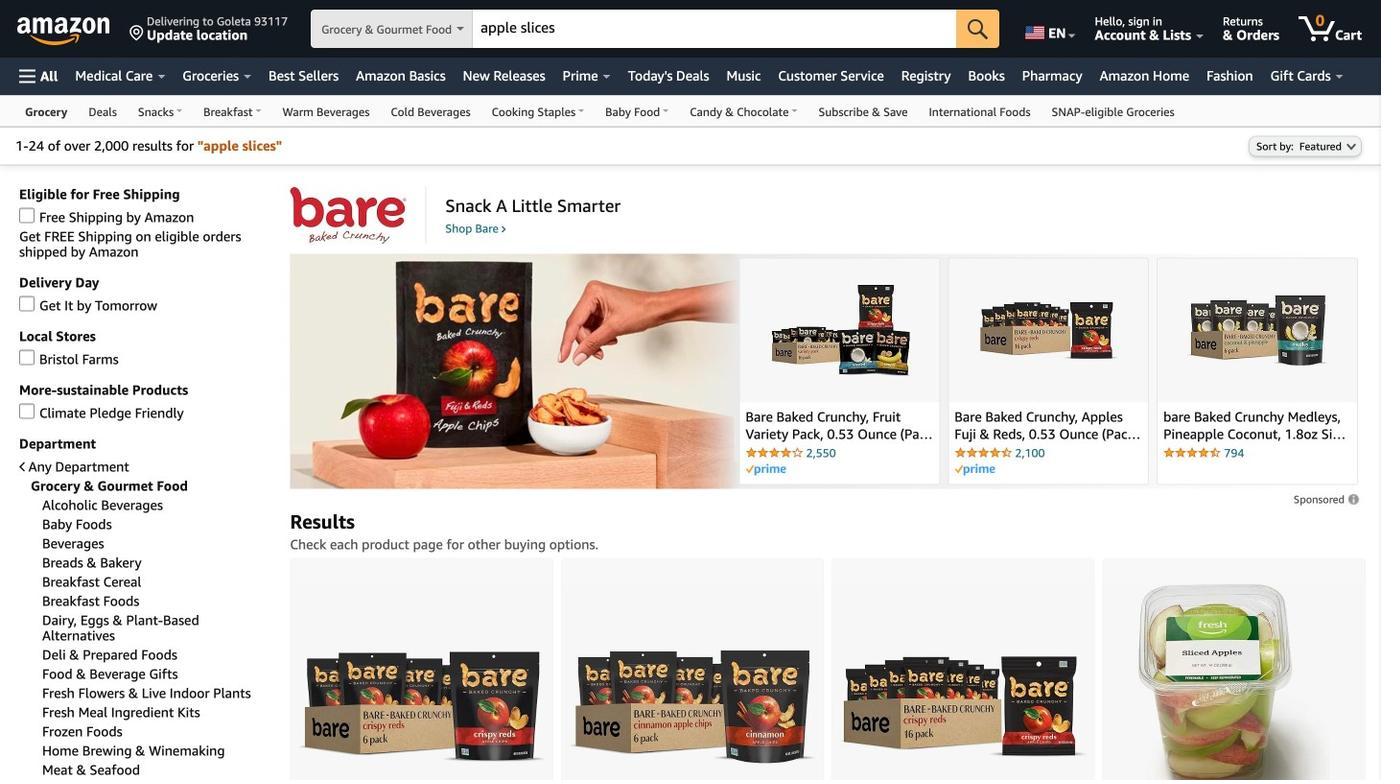 Task type: describe. For each thing, give the bounding box(es) containing it.
none submit inside navigation navigation
[[957, 10, 1000, 48]]

amazon image
[[17, 17, 110, 46]]

2 checkbox image from the top
[[19, 403, 35, 419]]

dropdown image
[[1347, 142, 1357, 150]]

navigation navigation
[[0, 0, 1382, 127]]

sponsored ad - bare baked crunchy, apples cinnamon, 3.4 ounce (pack of 6) image
[[570, 650, 816, 763]]

none search field inside navigation navigation
[[311, 10, 1000, 50]]

sponsored ad - bare baked crunchy, apples fuji & reds, 0.53 ounce (pack of 16) image
[[841, 656, 1087, 757]]

fresh brand – sliced apples, 14 oz image
[[1139, 584, 1331, 780]]

2 checkbox image from the top
[[19, 296, 35, 311]]

sponsored ad - bare baked crunchy, apples fuji & reds, 3.4 ounce (pack of 6) image
[[299, 652, 545, 762]]

1 checkbox image from the top
[[19, 350, 35, 365]]



Task type: locate. For each thing, give the bounding box(es) containing it.
Search Amazon text field
[[473, 11, 957, 47]]

1 vertical spatial checkbox image
[[19, 403, 35, 419]]

checkbox image
[[19, 350, 35, 365], [19, 403, 35, 419]]

2 eligible for prime. image from the left
[[955, 464, 995, 475]]

0 vertical spatial checkbox image
[[19, 208, 35, 223]]

0 vertical spatial checkbox image
[[19, 350, 35, 365]]

eligible for prime. image
[[746, 464, 786, 475], [955, 464, 995, 475]]

None submit
[[957, 10, 1000, 48]]

1 vertical spatial checkbox image
[[19, 296, 35, 311]]

0 horizontal spatial eligible for prime. image
[[746, 464, 786, 475]]

checkbox image
[[19, 208, 35, 223], [19, 296, 35, 311]]

None search field
[[311, 10, 1000, 50]]

1 horizontal spatial eligible for prime. image
[[955, 464, 995, 475]]

1 eligible for prime. image from the left
[[746, 464, 786, 475]]

1 checkbox image from the top
[[19, 208, 35, 223]]



Task type: vqa. For each thing, say whether or not it's contained in the screenshot.
search box inside the navigation navigation
yes



